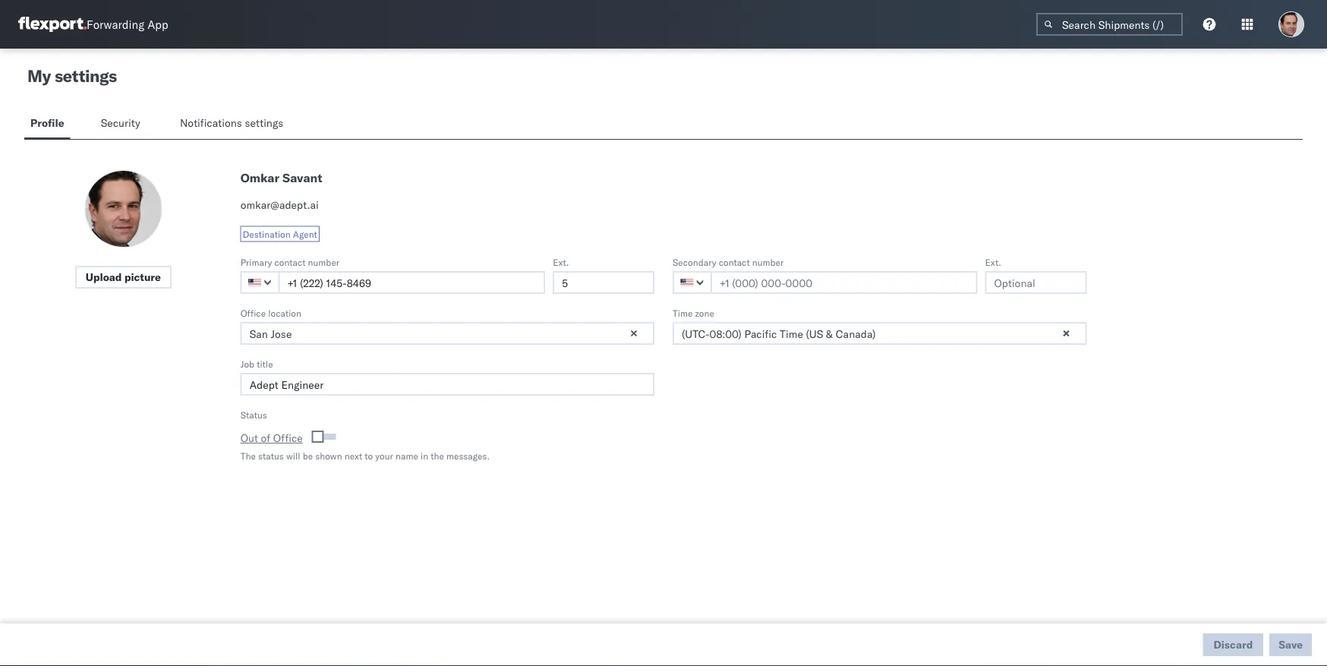 Task type: vqa. For each thing, say whether or not it's contained in the screenshot.
Consignee in button
no



Task type: describe. For each thing, give the bounding box(es) containing it.
Optional telephone field
[[985, 271, 1087, 294]]

upload
[[86, 270, 122, 284]]

ext. for primary contact number
[[553, 256, 569, 268]]

messages.
[[447, 450, 490, 461]]

will
[[286, 450, 300, 461]]

forwarding app
[[87, 17, 168, 32]]

my settings
[[27, 65, 117, 86]]

settings for notifications settings
[[245, 116, 284, 129]]

flexport. image
[[18, 17, 87, 32]]

of
[[261, 431, 271, 445]]

settings for my settings
[[55, 65, 117, 86]]

your
[[375, 450, 393, 461]]

app
[[147, 17, 168, 32]]

forwarding app link
[[18, 17, 168, 32]]

number for secondary contact number
[[752, 256, 784, 268]]

to
[[365, 450, 373, 461]]

omkar savant
[[240, 170, 322, 185]]

1 horizontal spatial office
[[273, 431, 303, 445]]

next
[[345, 450, 362, 461]]

ext. for secondary contact number
[[985, 256, 1002, 268]]

my
[[27, 65, 51, 86]]

status
[[258, 450, 284, 461]]

0 vertical spatial office
[[240, 307, 266, 319]]

forwarding
[[87, 17, 144, 32]]

out
[[240, 431, 258, 445]]

San Jose text field
[[240, 322, 655, 345]]

notifications
[[180, 116, 242, 129]]

status
[[240, 409, 267, 420]]

upload picture button
[[75, 266, 172, 289]]

profile
[[30, 116, 64, 129]]

office location
[[240, 307, 301, 319]]

+1 (000) 000-0000 telephone field
[[711, 271, 978, 294]]

upload picture
[[86, 270, 161, 284]]



Task type: locate. For each thing, give the bounding box(es) containing it.
0 vertical spatial settings
[[55, 65, 117, 86]]

1 horizontal spatial settings
[[245, 116, 284, 129]]

out of office
[[240, 431, 303, 445]]

United States text field
[[673, 271, 712, 294]]

primary
[[240, 256, 272, 268]]

primary contact number
[[240, 256, 340, 268]]

job title
[[240, 358, 273, 369]]

settings inside button
[[245, 116, 284, 129]]

the
[[431, 450, 444, 461]]

security
[[101, 116, 140, 129]]

the
[[240, 450, 256, 461]]

location
[[268, 307, 301, 319]]

2 ext. from the left
[[985, 256, 1002, 268]]

0 horizontal spatial settings
[[55, 65, 117, 86]]

0 horizontal spatial office
[[240, 307, 266, 319]]

time
[[673, 307, 693, 319]]

omkar@adept.ai
[[240, 198, 319, 211]]

job
[[240, 358, 254, 369]]

0 horizontal spatial contact
[[275, 256, 306, 268]]

secondary
[[673, 256, 717, 268]]

1 horizontal spatial number
[[752, 256, 784, 268]]

office up will
[[273, 431, 303, 445]]

contact down destination agent
[[275, 256, 306, 268]]

2 contact from the left
[[719, 256, 750, 268]]

ext. up optional phone field
[[985, 256, 1002, 268]]

+1 (000) 000-0000 telephone field
[[278, 271, 545, 294]]

(UTC-08:00) Pacific Time (US & Canada) text field
[[673, 322, 1087, 345]]

number right secondary
[[752, 256, 784, 268]]

picture
[[124, 270, 161, 284]]

0 horizontal spatial ext.
[[553, 256, 569, 268]]

time zone
[[673, 307, 715, 319]]

1 ext. from the left
[[553, 256, 569, 268]]

United States text field
[[240, 271, 280, 294]]

the status will be shown next to your name in the messages.
[[240, 450, 490, 461]]

office down united states text field
[[240, 307, 266, 319]]

Optional telephone field
[[553, 271, 655, 294]]

settings
[[55, 65, 117, 86], [245, 116, 284, 129]]

Job title text field
[[240, 373, 655, 396]]

office
[[240, 307, 266, 319], [273, 431, 303, 445]]

security button
[[95, 109, 150, 139]]

name
[[396, 450, 418, 461]]

omkar
[[240, 170, 280, 185]]

destination
[[243, 228, 291, 240]]

shown
[[315, 450, 342, 461]]

contact for primary
[[275, 256, 306, 268]]

zone
[[695, 307, 715, 319]]

number down 'agent'
[[308, 256, 340, 268]]

settings right the my
[[55, 65, 117, 86]]

1 vertical spatial office
[[273, 431, 303, 445]]

1 contact from the left
[[275, 256, 306, 268]]

destination agent
[[243, 228, 317, 240]]

contact
[[275, 256, 306, 268], [719, 256, 750, 268]]

1 number from the left
[[308, 256, 340, 268]]

None checkbox
[[315, 434, 336, 440]]

2 number from the left
[[752, 256, 784, 268]]

number
[[308, 256, 340, 268], [752, 256, 784, 268]]

agent
[[293, 228, 317, 240]]

be
[[303, 450, 313, 461]]

contact for secondary
[[719, 256, 750, 268]]

ext.
[[553, 256, 569, 268], [985, 256, 1002, 268]]

1 horizontal spatial ext.
[[985, 256, 1002, 268]]

number for primary contact number
[[308, 256, 340, 268]]

0 horizontal spatial number
[[308, 256, 340, 268]]

notifications settings
[[180, 116, 284, 129]]

Search Shipments (/) text field
[[1037, 13, 1183, 36]]

settings right notifications
[[245, 116, 284, 129]]

savant
[[283, 170, 322, 185]]

secondary contact number
[[673, 256, 784, 268]]

contact right secondary
[[719, 256, 750, 268]]

1 horizontal spatial contact
[[719, 256, 750, 268]]

notifications settings button
[[174, 109, 296, 139]]

title
[[257, 358, 273, 369]]

in
[[421, 450, 428, 461]]

profile button
[[24, 109, 70, 139]]

ext. up optional telephone field at the top left
[[553, 256, 569, 268]]

1 vertical spatial settings
[[245, 116, 284, 129]]



